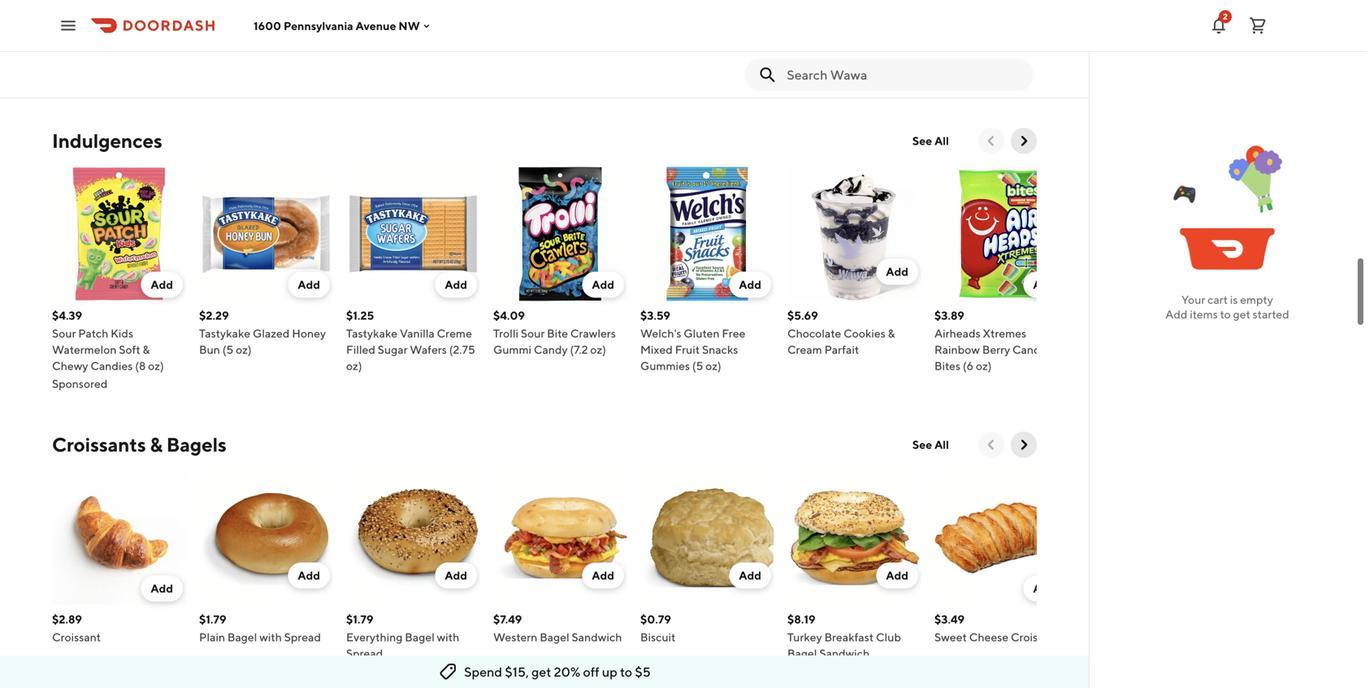 Task type: locate. For each thing, give the bounding box(es) containing it.
1 vertical spatial get
[[532, 665, 552, 680]]

spend $15, get 20% off up to $5
[[464, 665, 651, 680]]

0 items, open order cart image
[[1249, 16, 1268, 35]]

see all
[[913, 134, 949, 148], [913, 438, 949, 452]]

1 all from the top
[[935, 134, 949, 148]]

1 horizontal spatial $1.79
[[346, 613, 374, 626]]

open menu image
[[59, 16, 78, 35]]

chocolate down king
[[95, 39, 149, 52]]

$1.79 plain bagel with spread
[[199, 613, 321, 644]]

bagel for western
[[540, 631, 570, 644]]

tastykake down $2.29
[[199, 327, 251, 340]]

oz) inside the $1.25 tastykake vanilla creme filled sugar wafers (2.75 oz)
[[346, 359, 362, 373]]

add inside your cart is empty add items to get started
[[1166, 308, 1188, 321]]

2 $1.79 from the left
[[346, 613, 374, 626]]

1 horizontal spatial candy
[[1013, 343, 1047, 356]]

tastykake
[[199, 327, 251, 340], [346, 327, 398, 340]]

bites inside $3.89 airheads xtremes rainbow berry candy bites (6 oz)
[[935, 359, 961, 373]]

$1.25 tastykake vanilla creme filled sugar wafers (2.75 oz)
[[346, 309, 475, 373]]

bagel down 'turkey'
[[788, 647, 817, 660]]

0 vertical spatial get
[[1234, 308, 1251, 321]]

biscuit
[[641, 631, 676, 644]]

sandwich up off
[[572, 631, 622, 644]]

see for indulgences
[[913, 134, 933, 148]]

gummies
[[641, 359, 690, 373]]

with for plain bagel with spread
[[259, 631, 282, 644]]

0 vertical spatial sandwich
[[572, 631, 622, 644]]

sandwich inside $7.49 western bagel sandwich
[[572, 631, 622, 644]]

cookies up parfait
[[844, 327, 886, 340]]

cream
[[225, 39, 260, 52], [788, 343, 822, 356]]

add
[[886, 265, 909, 278], [151, 278, 173, 291], [298, 278, 320, 291], [445, 278, 467, 291], [592, 278, 615, 291], [739, 278, 762, 291], [1034, 278, 1056, 291], [1166, 308, 1188, 321], [298, 569, 320, 582], [445, 569, 467, 582], [592, 569, 615, 582], [739, 569, 762, 582], [886, 569, 909, 582], [151, 582, 173, 595], [1034, 582, 1056, 595]]

0 vertical spatial to
[[1221, 308, 1231, 321]]

1 horizontal spatial spread
[[346, 647, 383, 660]]

2 see all link from the top
[[903, 432, 959, 458]]

see for croissants & bagels
[[913, 438, 933, 452]]

previous button of carousel image left next button of carousel image
[[984, 437, 1000, 453]]

welch's
[[641, 327, 682, 340]]

spread left everything
[[284, 631, 321, 644]]

to inside your cart is empty add items to get started
[[1221, 308, 1231, 321]]

1 vertical spatial cream
[[788, 343, 822, 356]]

bites right dilly
[[566, 23, 592, 36]]

(5 right bun
[[222, 343, 234, 356]]

& inside $5.69 chocolate cookies & cream parfait
[[888, 327, 895, 340]]

1 horizontal spatial cookies
[[844, 327, 886, 340]]

2 croissant from the left
[[1011, 631, 1060, 644]]

doritos cool ranch tortilla chips (2.75 oz)
[[935, 23, 1049, 52]]

1 candy from the left
[[534, 343, 568, 356]]

oz) right (2
[[453, 39, 469, 52]]

$7.49 western bagel sandwich
[[493, 613, 622, 644]]

cheese inside cheez-it original cheddar cheese crackers (3 oz)
[[688, 39, 728, 52]]

sour down "$4.39"
[[52, 327, 76, 340]]

add for $4.09 trolli sour bite crawlers gummi candy (7.2 oz)
[[592, 278, 615, 291]]

0 horizontal spatial sandwich
[[572, 631, 622, 644]]

(2.75 down "ranch"
[[1005, 39, 1031, 52]]

candy down bite
[[534, 343, 568, 356]]

1 vertical spatial sandwich
[[820, 647, 870, 660]]

mixed
[[641, 343, 673, 356]]

to for up
[[620, 665, 633, 680]]

0 vertical spatial bites
[[566, 23, 592, 36]]

1 vertical spatial see all link
[[903, 432, 959, 458]]

1 vertical spatial all
[[935, 438, 949, 452]]

0 vertical spatial spread
[[284, 631, 321, 644]]

0 horizontal spatial (2.75
[[449, 343, 475, 356]]

bagel inside $1.79 plain bagel with spread
[[228, 631, 257, 644]]

chips down pennsylvania
[[300, 39, 330, 52]]

sour up (2.5
[[199, 39, 223, 52]]

candy inside $3.89 airheads xtremes rainbow berry candy bites (6 oz)
[[1013, 343, 1047, 356]]

oz) right bun
[[236, 343, 252, 356]]

$7.49
[[493, 613, 522, 626]]

1 see from the top
[[913, 134, 933, 148]]

& inside $4.39 sour patch kids watermelon soft & chewy candies (8 oz) sponsored
[[143, 343, 150, 356]]

to down cart on the top right
[[1221, 308, 1231, 321]]

size
[[144, 23, 165, 36]]

tastykake inside $2.29 tastykake glazed honey bun (5 oz)
[[199, 327, 251, 340]]

1 horizontal spatial with
[[437, 631, 460, 644]]

1 vertical spatial bites
[[935, 359, 961, 373]]

dilly
[[541, 23, 564, 36]]

1 vertical spatial cheese
[[970, 631, 1009, 644]]

sour left bite
[[521, 327, 545, 340]]

$3.89
[[935, 309, 965, 322]]

0 vertical spatial see
[[913, 134, 933, 148]]

all
[[935, 134, 949, 148], [935, 438, 949, 452]]

oz) right (8
[[148, 359, 164, 373]]

airheads
[[935, 327, 981, 340]]

1 vertical spatial chocolate
[[788, 327, 842, 340]]

white
[[403, 23, 436, 36]]

off
[[583, 665, 600, 680]]

chips down cool
[[973, 39, 1003, 52]]

2 horizontal spatial cheddar
[[641, 39, 686, 52]]

previous button of carousel image
[[984, 133, 1000, 149], [984, 437, 1000, 453]]

soft
[[119, 343, 140, 356]]

oz) right (6
[[976, 359, 992, 373]]

1 horizontal spatial (5
[[692, 359, 704, 373]]

spread inside $1.79 plain bagel with spread
[[284, 631, 321, 644]]

2 candy from the left
[[1013, 343, 1047, 356]]

oz) inside cheez-it original cheddar cheese crackers (3 oz)
[[701, 55, 717, 69]]

(5
[[222, 343, 234, 356], [692, 359, 704, 373]]

1 $1.79 from the left
[[199, 613, 226, 626]]

oz) inside the doritos cool ranch tortilla chips (2.75 oz)
[[1033, 39, 1049, 52]]

chips ahoy! king size chunky chocolate chip cookies (4.15 oz)
[[52, 23, 176, 69]]

0 horizontal spatial (5
[[222, 343, 234, 356]]

1 vertical spatial (2.75
[[449, 343, 475, 356]]

$1.79 up everything
[[346, 613, 374, 626]]

cheddar up potato
[[276, 23, 322, 36]]

1 horizontal spatial to
[[1221, 308, 1231, 321]]

(2.75 down the creme
[[449, 343, 475, 356]]

(2.5
[[199, 55, 219, 69]]

ruffles
[[199, 23, 236, 36]]

spread down everything
[[346, 647, 383, 660]]

with
[[259, 631, 282, 644], [437, 631, 460, 644]]

1600 pennsylvania avenue nw
[[254, 19, 420, 32]]

cheese down original
[[688, 39, 728, 52]]

tastykake for filled
[[346, 327, 398, 340]]

oz) inside $4.39 sour patch kids watermelon soft & chewy candies (8 oz) sponsored
[[148, 359, 164, 373]]

chips inside the doritos cool ranch tortilla chips (2.75 oz)
[[973, 39, 1003, 52]]

1 vertical spatial previous button of carousel image
[[984, 437, 1000, 453]]

(2.75 inside the $1.25 tastykake vanilla creme filled sugar wafers (2.75 oz)
[[449, 343, 475, 356]]

cheddar inside cheez-it original cheddar cheese crackers (3 oz)
[[641, 39, 686, 52]]

$4.39
[[52, 309, 82, 322]]

with for everything bagel with spread
[[437, 631, 460, 644]]

1 horizontal spatial tastykake
[[346, 327, 398, 340]]

sugar
[[378, 343, 408, 356]]

bagel inside $7.49 western bagel sandwich
[[540, 631, 570, 644]]

your cart is empty add items to get started
[[1166, 293, 1290, 321]]

with inside $1.79 everything bagel with spread
[[437, 631, 460, 644]]

0 horizontal spatial bites
[[566, 23, 592, 36]]

tastykake up filled
[[346, 327, 398, 340]]

plain bagel with spread image
[[199, 471, 333, 605]]

1 horizontal spatial cream
[[788, 343, 822, 356]]

bite
[[547, 327, 568, 340]]

1 vertical spatial cookies
[[844, 327, 886, 340]]

0 horizontal spatial with
[[259, 631, 282, 644]]

next button of carousel image
[[1016, 437, 1032, 453]]

get inside your cart is empty add items to get started
[[1234, 308, 1251, 321]]

& left smartfood
[[324, 23, 331, 36]]

to right up
[[620, 665, 633, 680]]

previous button of carousel image left next button of carousel icon
[[984, 133, 1000, 149]]

(8
[[135, 359, 146, 373]]

(5 down fruit
[[692, 359, 704, 373]]

cookies down the chunky
[[52, 55, 94, 69]]

cheddar down smartfood
[[346, 39, 392, 52]]

0 vertical spatial cookies
[[52, 55, 94, 69]]

chocolate cookies & cream parfait image
[[788, 167, 922, 301]]

2 all from the top
[[935, 438, 949, 452]]

chocolate down '$5.69' on the top right of the page
[[788, 327, 842, 340]]

1 horizontal spatial sour
[[199, 39, 223, 52]]

sour patch kids watermelon soft & chewy candies (8 oz) image
[[52, 167, 186, 301]]

cheddar for &
[[276, 23, 322, 36]]

0 vertical spatial see all
[[913, 134, 949, 148]]

bagel right plain
[[228, 631, 257, 644]]

cream down '$5.69' on the top right of the page
[[788, 343, 822, 356]]

0 vertical spatial (2.75
[[1005, 39, 1031, 52]]

1 vertical spatial to
[[620, 665, 633, 680]]

0 horizontal spatial candy
[[534, 343, 568, 356]]

0 horizontal spatial chips
[[52, 23, 82, 36]]

bagel inside $1.79 everything bagel with spread
[[405, 631, 435, 644]]

0 horizontal spatial cookies
[[52, 55, 94, 69]]

bagel for everything
[[405, 631, 435, 644]]

biscuit image
[[641, 471, 775, 605]]

0 horizontal spatial spread
[[284, 631, 321, 644]]

with left western
[[437, 631, 460, 644]]

see all link for croissants & bagels
[[903, 432, 959, 458]]

1 horizontal spatial chocolate
[[788, 327, 842, 340]]

1 horizontal spatial croissant
[[1011, 631, 1060, 644]]

0 horizontal spatial cheese
[[688, 39, 728, 52]]

all for indulgences
[[935, 134, 949, 148]]

add for $1.79 plain bagel with spread
[[298, 569, 320, 582]]

0 vertical spatial (5
[[222, 343, 234, 356]]

get right $15,
[[532, 665, 552, 680]]

chocolate inside the chips ahoy! king size chunky chocolate chip cookies (4.15 oz)
[[95, 39, 149, 52]]

sweet cheese croissant image
[[935, 471, 1069, 605]]

0 horizontal spatial $1.79
[[199, 613, 226, 626]]

potato
[[262, 39, 297, 52]]

add for $2.89 croissant
[[151, 582, 173, 595]]

& right the soft
[[143, 343, 150, 356]]

1 see all link from the top
[[903, 128, 959, 154]]

chips up the chunky
[[52, 23, 82, 36]]

1 see all from the top
[[913, 134, 949, 148]]

bagel up spend $15, get 20% off up to $5
[[540, 631, 570, 644]]

1 vertical spatial see all
[[913, 438, 949, 452]]

1 vertical spatial see
[[913, 438, 933, 452]]

$3.59
[[641, 309, 671, 322]]

1600
[[254, 19, 281, 32]]

1 horizontal spatial sandwich
[[820, 647, 870, 660]]

cheddar inside smartfood white cheddar popcorn (2 oz)
[[346, 39, 392, 52]]

1 horizontal spatial bites
[[935, 359, 961, 373]]

(4.15
[[96, 55, 121, 69]]

1 horizontal spatial get
[[1234, 308, 1251, 321]]

oz) right (3 at the right of page
[[701, 55, 717, 69]]

bites
[[566, 23, 592, 36], [935, 359, 961, 373]]

indulgences link
[[52, 128, 162, 154]]

cheddar inside ruffles ridges cheddar & sour cream potato chips (2.5 oz)
[[276, 23, 322, 36]]

oz) right (4.15 on the top left
[[124, 55, 140, 69]]

$1.79 up plain
[[199, 613, 226, 626]]

2 tastykake from the left
[[346, 327, 398, 340]]

$5.69
[[788, 309, 818, 322]]

1 vertical spatial spread
[[346, 647, 383, 660]]

1 horizontal spatial (2.75
[[1005, 39, 1031, 52]]

chip
[[151, 39, 176, 52]]

$1.79 inside $1.79 everything bagel with spread
[[346, 613, 374, 626]]

free
[[722, 327, 746, 340]]

2 horizontal spatial sour
[[521, 327, 545, 340]]

2 see from the top
[[913, 438, 933, 452]]

oh
[[493, 23, 510, 36]]

add for $7.49 western bagel sandwich
[[592, 569, 615, 582]]

2 horizontal spatial chips
[[973, 39, 1003, 52]]

$1.79
[[199, 613, 226, 626], [346, 613, 374, 626]]

next button of carousel image
[[1016, 133, 1032, 149]]

1 previous button of carousel image from the top
[[984, 133, 1000, 149]]

0 vertical spatial cheese
[[688, 39, 728, 52]]

is
[[1231, 293, 1238, 306]]

oz) down crawlers
[[591, 343, 606, 356]]

20%
[[554, 665, 581, 680]]

2 previous button of carousel image from the top
[[984, 437, 1000, 453]]

Search Wawa search field
[[787, 66, 1021, 84]]

cheddar up 'crackers'
[[641, 39, 686, 52]]

0 vertical spatial chocolate
[[95, 39, 149, 52]]

cookies inside $5.69 chocolate cookies & cream parfait
[[844, 327, 886, 340]]

bagel right everything
[[405, 631, 435, 644]]

with inside $1.79 plain bagel with spread
[[259, 631, 282, 644]]

it
[[679, 23, 687, 36]]

1 croissant from the left
[[52, 631, 101, 644]]

get down is
[[1234, 308, 1251, 321]]

0 horizontal spatial croissant
[[52, 631, 101, 644]]

cookies
[[52, 55, 94, 69], [844, 327, 886, 340]]

chewy
[[52, 359, 88, 373]]

club
[[876, 631, 902, 644]]

ahoy!
[[84, 23, 115, 36]]

0 horizontal spatial sour
[[52, 327, 76, 340]]

sandwich down breakfast
[[820, 647, 870, 660]]

oz)
[[453, 39, 469, 52], [522, 39, 538, 52], [1033, 39, 1049, 52], [124, 55, 140, 69], [222, 55, 237, 69], [701, 55, 717, 69], [236, 343, 252, 356], [591, 343, 606, 356], [148, 359, 164, 373], [346, 359, 362, 373], [706, 359, 722, 373], [976, 359, 992, 373]]

oz) inside smartfood white cheddar popcorn (2 oz)
[[453, 39, 469, 52]]

0 horizontal spatial cream
[[225, 39, 260, 52]]

all for croissants & bagels
[[935, 438, 949, 452]]

sour inside $4.09 trolli sour bite crawlers gummi candy (7.2 oz)
[[521, 327, 545, 340]]

oz) down filled
[[346, 359, 362, 373]]

0 horizontal spatial cheddar
[[276, 23, 322, 36]]

$0.79
[[641, 613, 671, 626]]

honey
[[292, 327, 326, 340]]

oz) down the snacks
[[706, 359, 722, 373]]

2 see all from the top
[[913, 438, 949, 452]]

oz) down "ranch"
[[1033, 39, 1049, 52]]

oz) inside $4.09 trolli sour bite crawlers gummi candy (7.2 oz)
[[591, 343, 606, 356]]

items
[[1190, 308, 1218, 321]]

bagel
[[228, 631, 257, 644], [405, 631, 435, 644], [540, 631, 570, 644], [788, 647, 817, 660]]

gummi
[[493, 343, 532, 356]]

bagel for plain
[[228, 631, 257, 644]]

0 vertical spatial all
[[935, 134, 949, 148]]

oz) down snap on the top
[[522, 39, 538, 52]]

see
[[913, 134, 933, 148], [913, 438, 933, 452]]

1 horizontal spatial chips
[[300, 39, 330, 52]]

1 horizontal spatial cheddar
[[346, 39, 392, 52]]

nw
[[399, 19, 420, 32]]

add for $0.79 biscuit
[[739, 569, 762, 582]]

0 vertical spatial see all link
[[903, 128, 959, 154]]

king
[[118, 23, 142, 36]]

(2
[[440, 39, 451, 52]]

to
[[1221, 308, 1231, 321], [620, 665, 633, 680]]

candies
[[90, 359, 133, 373]]

tastykake inside the $1.25 tastykake vanilla creme filled sugar wafers (2.75 oz)
[[346, 327, 398, 340]]

0 vertical spatial cream
[[225, 39, 260, 52]]

with right plain
[[259, 631, 282, 644]]

add for $1.25 tastykake vanilla creme filled sugar wafers (2.75 oz)
[[445, 278, 467, 291]]

vanilla
[[400, 327, 435, 340]]

1 with from the left
[[259, 631, 282, 644]]

sour
[[199, 39, 223, 52], [52, 327, 76, 340], [521, 327, 545, 340]]

cheese inside $3.49 sweet cheese croissant
[[970, 631, 1009, 644]]

cheese right sweet
[[970, 631, 1009, 644]]

candy down xtremes
[[1013, 343, 1047, 356]]

oz) right (2.5
[[222, 55, 237, 69]]

1 vertical spatial (5
[[692, 359, 704, 373]]

started
[[1253, 308, 1290, 321]]

0 vertical spatial previous button of carousel image
[[984, 133, 1000, 149]]

0 horizontal spatial to
[[620, 665, 633, 680]]

0 horizontal spatial chocolate
[[95, 39, 149, 52]]

$0.79 biscuit
[[641, 613, 676, 644]]

western bagel sandwich image
[[493, 471, 628, 605]]

$1.79 inside $1.79 plain bagel with spread
[[199, 613, 226, 626]]

1 horizontal spatial cheese
[[970, 631, 1009, 644]]

spread inside $1.79 everything bagel with spread
[[346, 647, 383, 660]]

spend
[[464, 665, 503, 680]]

(6
[[963, 359, 974, 373]]

bites down rainbow
[[935, 359, 961, 373]]

2 with from the left
[[437, 631, 460, 644]]

1 tastykake from the left
[[199, 327, 251, 340]]

$1.79 for $1.79 everything bagel with spread
[[346, 613, 374, 626]]

cream down ridges on the left top
[[225, 39, 260, 52]]

& left airheads
[[888, 327, 895, 340]]

cheese
[[688, 39, 728, 52], [970, 631, 1009, 644]]

0 horizontal spatial tastykake
[[199, 327, 251, 340]]



Task type: describe. For each thing, give the bounding box(es) containing it.
welch's gluten free mixed fruit snacks gummies (5 oz) image
[[641, 167, 775, 301]]

$3.49 sweet cheese croissant
[[935, 613, 1060, 644]]

snap
[[512, 23, 538, 36]]

turkey
[[788, 631, 822, 644]]

bagels
[[166, 433, 227, 456]]

add for $1.79 everything bagel with spread
[[445, 569, 467, 582]]

avenue
[[356, 19, 396, 32]]

creme
[[437, 327, 472, 340]]

add for $2.29 tastykake glazed honey bun (5 oz)
[[298, 278, 320, 291]]

plain
[[199, 631, 225, 644]]

see all link for indulgences
[[903, 128, 959, 154]]

$8.19
[[788, 613, 816, 626]]

smartfood white cheddar popcorn (2 oz)
[[346, 23, 469, 52]]

cheez-it original cheddar cheese crackers (3 oz)
[[641, 23, 731, 69]]

chips inside the chips ahoy! king size chunky chocolate chip cookies (4.15 oz)
[[52, 23, 82, 36]]

patch
[[78, 327, 108, 340]]

parfait
[[825, 343, 860, 356]]

add for $3.59 welch's gluten free mixed fruit snacks gummies (5 oz)
[[739, 278, 762, 291]]

empty
[[1241, 293, 1274, 306]]

sandwich inside $8.19 turkey breakfast club bagel sandwich
[[820, 647, 870, 660]]

pennsylvania
[[284, 19, 353, 32]]

airheads xtremes rainbow berry candy bites (6 oz) image
[[935, 167, 1069, 301]]

turkey breakfast club bagel sandwich image
[[788, 471, 922, 605]]

to for items
[[1221, 308, 1231, 321]]

your
[[1182, 293, 1206, 306]]

oz) inside the oh snap dilly bites pickle (3.25 oz)
[[522, 39, 538, 52]]

previous button of carousel image for indulgences
[[984, 133, 1000, 149]]

0 horizontal spatial get
[[532, 665, 552, 680]]

$3.59 welch's gluten free mixed fruit snacks gummies (5 oz)
[[641, 309, 746, 373]]

$1.25
[[346, 309, 374, 322]]

add for $8.19 turkey breakfast club bagel sandwich
[[886, 569, 909, 582]]

trolli
[[493, 327, 519, 340]]

trolli sour bite crawlers gummi candy (7.2 oz) image
[[493, 167, 628, 301]]

filled
[[346, 343, 376, 356]]

berry
[[983, 343, 1011, 356]]

add for $3.49 sweet cheese croissant
[[1034, 582, 1056, 595]]

everything bagel with spread image
[[346, 471, 480, 605]]

crackers
[[641, 55, 686, 69]]

candy inside $4.09 trolli sour bite crawlers gummi candy (7.2 oz)
[[534, 343, 568, 356]]

$3.89 airheads xtremes rainbow berry candy bites (6 oz)
[[935, 309, 1047, 373]]

oz) inside ruffles ridges cheddar & sour cream potato chips (2.5 oz)
[[222, 55, 237, 69]]

xtremes
[[983, 327, 1027, 340]]

1600 pennsylvania avenue nw button
[[254, 19, 433, 32]]

tastykake glazed honey bun (5 oz) image
[[199, 167, 333, 301]]

$15,
[[505, 665, 529, 680]]

(5 inside $3.59 welch's gluten free mixed fruit snacks gummies (5 oz)
[[692, 359, 704, 373]]

(5 inside $2.29 tastykake glazed honey bun (5 oz)
[[222, 343, 234, 356]]

original
[[689, 23, 731, 36]]

oz) inside $3.89 airheads xtremes rainbow berry candy bites (6 oz)
[[976, 359, 992, 373]]

$1.79 everything bagel with spread
[[346, 613, 460, 660]]

doritos
[[935, 23, 973, 36]]

$5
[[635, 665, 651, 680]]

fruit
[[675, 343, 700, 356]]

breakfast
[[825, 631, 874, 644]]

oz) inside $3.59 welch's gluten free mixed fruit snacks gummies (5 oz)
[[706, 359, 722, 373]]

$4.39 sour patch kids watermelon soft & chewy candies (8 oz) sponsored
[[52, 309, 164, 391]]

sour inside $4.39 sour patch kids watermelon soft & chewy candies (8 oz) sponsored
[[52, 327, 76, 340]]

previous button of carousel image for croissants & bagels
[[984, 437, 1000, 453]]

chocolate inside $5.69 chocolate cookies & cream parfait
[[788, 327, 842, 340]]

add for $5.69 chocolate cookies & cream parfait
[[886, 265, 909, 278]]

popcorn
[[394, 39, 438, 52]]

(2.75 inside the doritos cool ranch tortilla chips (2.75 oz)
[[1005, 39, 1031, 52]]

bagel inside $8.19 turkey breakfast club bagel sandwich
[[788, 647, 817, 660]]

cheddar for popcorn
[[346, 39, 392, 52]]

gluten
[[684, 327, 720, 340]]

tastykake vanilla creme filled sugar wafers (2.75 oz) image
[[346, 167, 480, 301]]

oz) inside $2.29 tastykake glazed honey bun (5 oz)
[[236, 343, 252, 356]]

spread for $1.79 plain bagel with spread
[[284, 631, 321, 644]]

see all for croissants & bagels
[[913, 438, 949, 452]]

cool
[[975, 23, 1000, 36]]

cart
[[1208, 293, 1228, 306]]

add for $3.89 airheads xtremes rainbow berry candy bites (6 oz)
[[1034, 278, 1056, 291]]

$2.29 tastykake glazed honey bun (5 oz)
[[199, 309, 326, 356]]

bites inside the oh snap dilly bites pickle (3.25 oz)
[[566, 23, 592, 36]]

croissant image
[[52, 471, 186, 605]]

everything
[[346, 631, 403, 644]]

croissants & bagels link
[[52, 432, 227, 458]]

$3.49
[[935, 613, 965, 626]]

wafers
[[410, 343, 447, 356]]

(7.2
[[570, 343, 588, 356]]

$2.29
[[199, 309, 229, 322]]

$4.09 trolli sour bite crawlers gummi candy (7.2 oz)
[[493, 309, 616, 356]]

$8.19 turkey breakfast club bagel sandwich
[[788, 613, 902, 660]]

tastykake for bun
[[199, 327, 251, 340]]

sweet
[[935, 631, 967, 644]]

croissant inside $3.49 sweet cheese croissant
[[1011, 631, 1060, 644]]

oz) inside the chips ahoy! king size chunky chocolate chip cookies (4.15 oz)
[[124, 55, 140, 69]]

(3.25
[[493, 39, 520, 52]]

sponsored
[[52, 377, 108, 391]]

bun
[[199, 343, 220, 356]]

western
[[493, 631, 538, 644]]

watermelon
[[52, 343, 117, 356]]

pickle
[[594, 23, 626, 36]]

notification bell image
[[1210, 16, 1229, 35]]

ranch
[[1002, 23, 1035, 36]]

$5.69 chocolate cookies & cream parfait
[[788, 309, 895, 356]]

sour inside ruffles ridges cheddar & sour cream potato chips (2.5 oz)
[[199, 39, 223, 52]]

$2.89
[[52, 613, 82, 626]]

chunky
[[52, 39, 92, 52]]

cookies inside the chips ahoy! king size chunky chocolate chip cookies (4.15 oz)
[[52, 55, 94, 69]]

indulgences
[[52, 129, 162, 152]]

chips inside ruffles ridges cheddar & sour cream potato chips (2.5 oz)
[[300, 39, 330, 52]]

croissants & bagels
[[52, 433, 227, 456]]

rainbow
[[935, 343, 980, 356]]

2
[[1224, 12, 1228, 21]]

$4.09
[[493, 309, 525, 322]]

$1.79 for $1.79 plain bagel with spread
[[199, 613, 226, 626]]

see all for indulgences
[[913, 134, 949, 148]]

kids
[[111, 327, 133, 340]]

oh snap dilly bites pickle (3.25 oz)
[[493, 23, 626, 52]]

& inside ruffles ridges cheddar & sour cream potato chips (2.5 oz)
[[324, 23, 331, 36]]

spread for $1.79 everything bagel with spread
[[346, 647, 383, 660]]

cream inside $5.69 chocolate cookies & cream parfait
[[788, 343, 822, 356]]

ridges
[[238, 23, 274, 36]]

crawlers
[[571, 327, 616, 340]]

cream inside ruffles ridges cheddar & sour cream potato chips (2.5 oz)
[[225, 39, 260, 52]]

ruffles ridges cheddar & sour cream potato chips (2.5 oz)
[[199, 23, 331, 69]]

& left the bagels
[[150, 433, 163, 456]]

cheez-
[[641, 23, 679, 36]]



Task type: vqa. For each thing, say whether or not it's contained in the screenshot.


